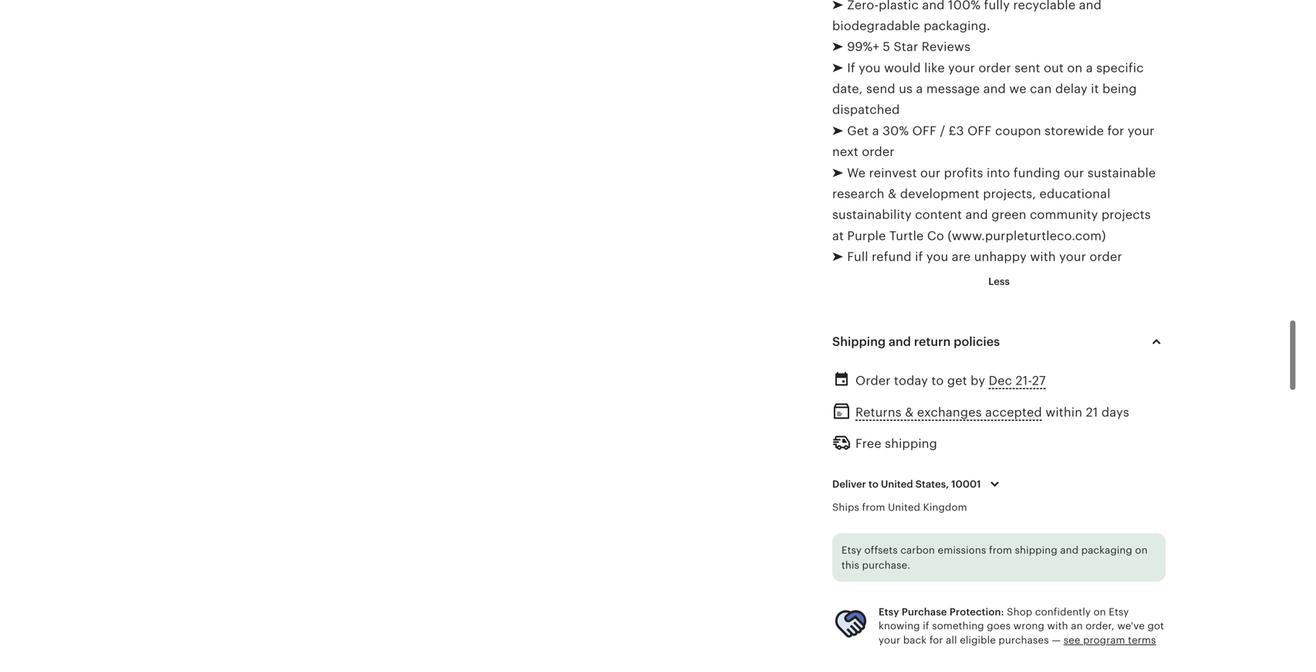 Task type: locate. For each thing, give the bounding box(es) containing it.
2 horizontal spatial order
[[1090, 250, 1123, 264]]

reinvest
[[869, 166, 917, 180]]

from
[[863, 502, 886, 513], [989, 544, 1013, 556]]

1 horizontal spatial you
[[927, 250, 949, 264]]

3 ➤ from the top
[[833, 61, 844, 75]]

1 vertical spatial to
[[869, 479, 879, 490]]

a right get
[[873, 124, 880, 138]]

off left /
[[913, 124, 937, 138]]

funding
[[1014, 166, 1061, 180]]

a
[[1087, 61, 1093, 75], [917, 82, 923, 96], [873, 124, 880, 138]]

0 horizontal spatial our
[[921, 166, 941, 180]]

kingdom
[[924, 502, 968, 513]]

0 horizontal spatial etsy
[[842, 544, 862, 556]]

1 horizontal spatial etsy
[[879, 606, 900, 618]]

order down projects
[[1090, 250, 1123, 264]]

1 horizontal spatial on
[[1094, 606, 1107, 618]]

ships from united kingdom
[[833, 502, 968, 513]]

0 vertical spatial on
[[1068, 61, 1083, 75]]

to right deliver
[[869, 479, 879, 490]]

shipping up deliver to united states, 10001 on the bottom
[[885, 437, 938, 451]]

etsy up knowing
[[879, 606, 900, 618]]

—
[[1052, 634, 1061, 646]]

research
[[833, 187, 885, 201]]

with up —
[[1048, 620, 1069, 632]]

1 horizontal spatial our
[[1064, 166, 1085, 180]]

your
[[949, 61, 976, 75], [1128, 124, 1155, 138], [1060, 250, 1087, 264], [879, 634, 901, 646]]

a right us
[[917, 82, 923, 96]]

eligible
[[960, 634, 996, 646]]

united
[[881, 479, 914, 490], [888, 502, 921, 513]]

1 vertical spatial if
[[923, 620, 930, 632]]

if inside shop confidently on etsy knowing if something goes wrong with an order, we've got your back for all eligible purchases —
[[923, 620, 930, 632]]

a up it at the top of the page
[[1087, 61, 1093, 75]]

4 ➤ from the top
[[833, 124, 844, 138]]

message
[[927, 82, 980, 96]]

5
[[883, 40, 891, 54]]

1 horizontal spatial off
[[968, 124, 992, 138]]

storewide
[[1045, 124, 1105, 138]]

program
[[1084, 634, 1126, 646]]

united for to
[[881, 479, 914, 490]]

➤ left we
[[833, 166, 844, 180]]

1 vertical spatial united
[[888, 502, 921, 513]]

0 horizontal spatial on
[[1068, 61, 1083, 75]]

21
[[1086, 406, 1099, 420]]

sustainable
[[1088, 166, 1157, 180]]

our
[[921, 166, 941, 180], [1064, 166, 1085, 180]]

order up reinvest
[[862, 145, 895, 159]]

and left return
[[889, 335, 911, 349]]

our up development
[[921, 166, 941, 180]]

1 vertical spatial for
[[930, 634, 944, 646]]

date,
[[833, 82, 863, 96]]

0 vertical spatial to
[[932, 374, 944, 388]]

0 horizontal spatial for
[[930, 634, 944, 646]]

confidently
[[1036, 606, 1091, 618]]

etsy inside the etsy offsets carbon emissions from shipping and packaging on this purchase.
[[842, 544, 862, 556]]

with inside the ➤ zero-plastic and 100% fully recyclable and biodegradable packaging. ➤ 99%+ 5 star reviews ➤ if you would like your order sent out on a specific date, send us a message and we can delay it being dispatched ➤ get a 30% off / £3 off coupon storewide for your next order ➤ we reinvest our profits into funding our sustainable research & development projects, educational sustainability content and green community projects at purple turtle co (www.purpleturtleco.com) ➤ full refund if you are unhappy with your order
[[1031, 250, 1056, 264]]

➤ left "full"
[[833, 250, 844, 264]]

for
[[1108, 124, 1125, 138], [930, 634, 944, 646]]

and
[[923, 0, 945, 12], [1080, 0, 1102, 12], [984, 82, 1006, 96], [966, 208, 989, 222], [889, 335, 911, 349], [1061, 544, 1079, 556]]

➤ zero-plastic and 100% fully recyclable and biodegradable packaging. ➤ 99%+ 5 star reviews ➤ if you would like your order sent out on a specific date, send us a message and we can delay it being dispatched ➤ get a 30% off / £3 off coupon storewide for your next order ➤ we reinvest our profits into funding our sustainable research & development projects, educational sustainability content and green community projects at purple turtle co (www.purpleturtleco.com) ➤ full refund if you are unhappy with your order
[[833, 0, 1157, 264]]

with down (www.purpleturtleco.com)
[[1031, 250, 1056, 264]]

got
[[1148, 620, 1165, 632]]

returns
[[856, 406, 902, 420]]

0 horizontal spatial off
[[913, 124, 937, 138]]

0 vertical spatial you
[[859, 61, 881, 75]]

1 horizontal spatial from
[[989, 544, 1013, 556]]

content
[[916, 208, 963, 222]]

1 horizontal spatial for
[[1108, 124, 1125, 138]]

and left green
[[966, 208, 989, 222]]

ships
[[833, 502, 860, 513]]

see program terms
[[1064, 634, 1157, 646]]

united inside dropdown button
[[881, 479, 914, 490]]

our up 'educational'
[[1064, 166, 1085, 180]]

0 horizontal spatial to
[[869, 479, 879, 490]]

you right if
[[859, 61, 881, 75]]

fully
[[985, 0, 1010, 12]]

0 horizontal spatial from
[[863, 502, 886, 513]]

at
[[833, 229, 844, 243]]

knowing
[[879, 620, 921, 632]]

1 vertical spatial order
[[862, 145, 895, 159]]

your down knowing
[[879, 634, 901, 646]]

➤ left if
[[833, 61, 844, 75]]

we
[[848, 166, 866, 180]]

less button
[[977, 268, 1022, 295]]

on
[[1068, 61, 1083, 75], [1136, 544, 1148, 556], [1094, 606, 1107, 618]]

1 vertical spatial shipping
[[1015, 544, 1058, 556]]

1 horizontal spatial shipping
[[1015, 544, 1058, 556]]

from right emissions
[[989, 544, 1013, 556]]

0 vertical spatial for
[[1108, 124, 1125, 138]]

recyclable
[[1014, 0, 1076, 12]]

2 horizontal spatial etsy
[[1109, 606, 1130, 618]]

it
[[1092, 82, 1100, 96]]

2 horizontal spatial a
[[1087, 61, 1093, 75]]

0 vertical spatial united
[[881, 479, 914, 490]]

➤ left 99%+
[[833, 40, 844, 54]]

on inside the etsy offsets carbon emissions from shipping and packaging on this purchase.
[[1136, 544, 1148, 556]]

0 horizontal spatial you
[[859, 61, 881, 75]]

from right ships
[[863, 502, 886, 513]]

➤ left zero-
[[833, 0, 844, 12]]

order up we at the top of the page
[[979, 61, 1012, 75]]

offsets
[[865, 544, 898, 556]]

order,
[[1086, 620, 1115, 632]]

projects
[[1102, 208, 1151, 222]]

for left all
[[930, 634, 944, 646]]

to inside deliver to united states, 10001 dropdown button
[[869, 479, 879, 490]]

educational
[[1040, 187, 1111, 201]]

21-
[[1016, 374, 1033, 388]]

etsy inside shop confidently on etsy knowing if something goes wrong with an order, we've got your back for all eligible purchases —
[[1109, 606, 1130, 618]]

zero-
[[848, 0, 879, 12]]

&
[[888, 187, 897, 201], [905, 406, 914, 420]]

0 vertical spatial a
[[1087, 61, 1093, 75]]

1 vertical spatial a
[[917, 82, 923, 96]]

delay
[[1056, 82, 1088, 96]]

and left packaging
[[1061, 544, 1079, 556]]

1 vertical spatial &
[[905, 406, 914, 420]]

1 off from the left
[[913, 124, 937, 138]]

shipping up shop
[[1015, 544, 1058, 556]]

to left get
[[932, 374, 944, 388]]

turtle
[[890, 229, 924, 243]]

0 vertical spatial &
[[888, 187, 897, 201]]

1 vertical spatial from
[[989, 544, 1013, 556]]

out
[[1044, 61, 1064, 75]]

2 horizontal spatial on
[[1136, 544, 1148, 556]]

if
[[915, 250, 923, 264], [923, 620, 930, 632]]

shipping
[[833, 335, 886, 349]]

within
[[1046, 406, 1083, 420]]

& right returns
[[905, 406, 914, 420]]

dispatched
[[833, 103, 900, 117]]

10001
[[952, 479, 982, 490]]

1 horizontal spatial to
[[932, 374, 944, 388]]

etsy for etsy purchase protection:
[[879, 606, 900, 618]]

protection:
[[950, 606, 1005, 618]]

deliver to united states, 10001 button
[[821, 468, 1016, 501]]

this
[[842, 560, 860, 571]]

get
[[848, 124, 869, 138]]

2 vertical spatial on
[[1094, 606, 1107, 618]]

projects,
[[984, 187, 1037, 201]]

& inside the ➤ zero-plastic and 100% fully recyclable and biodegradable packaging. ➤ 99%+ 5 star reviews ➤ if you would like your order sent out on a specific date, send us a message and we can delay it being dispatched ➤ get a 30% off / £3 off coupon storewide for your next order ➤ we reinvest our profits into funding our sustainable research & development projects, educational sustainability content and green community projects at purple turtle co (www.purpleturtleco.com) ➤ full refund if you are unhappy with your order
[[888, 187, 897, 201]]

we
[[1010, 82, 1027, 96]]

returns & exchanges accepted within 21 days
[[856, 406, 1130, 420]]

biodegradable
[[833, 19, 921, 33]]

next
[[833, 145, 859, 159]]

and left we at the top of the page
[[984, 82, 1006, 96]]

green
[[992, 208, 1027, 222]]

1 horizontal spatial a
[[917, 82, 923, 96]]

you
[[859, 61, 881, 75], [927, 250, 949, 264]]

if down purchase
[[923, 620, 930, 632]]

reviews
[[922, 40, 971, 54]]

for right storewide
[[1108, 124, 1125, 138]]

on right out
[[1068, 61, 1083, 75]]

1 horizontal spatial order
[[979, 61, 1012, 75]]

1 horizontal spatial &
[[905, 406, 914, 420]]

0 vertical spatial with
[[1031, 250, 1056, 264]]

and inside shipping and return policies dropdown button
[[889, 335, 911, 349]]

1 vertical spatial with
[[1048, 620, 1069, 632]]

0 vertical spatial order
[[979, 61, 1012, 75]]

0 vertical spatial shipping
[[885, 437, 938, 451]]

etsy up 'we've'
[[1109, 606, 1130, 618]]

united down deliver to united states, 10001 on the bottom
[[888, 502, 921, 513]]

being
[[1103, 82, 1137, 96]]

0 horizontal spatial shipping
[[885, 437, 938, 451]]

carbon
[[901, 544, 936, 556]]

0 vertical spatial from
[[863, 502, 886, 513]]

shop confidently on etsy knowing if something goes wrong with an order, we've got your back for all eligible purchases —
[[879, 606, 1165, 646]]

etsy up the this
[[842, 544, 862, 556]]

➤ left get
[[833, 124, 844, 138]]

policies
[[954, 335, 1000, 349]]

6 ➤ from the top
[[833, 250, 844, 264]]

off right £3
[[968, 124, 992, 138]]

we've
[[1118, 620, 1145, 632]]

etsy
[[842, 544, 862, 556], [879, 606, 900, 618], [1109, 606, 1130, 618]]

2 vertical spatial a
[[873, 124, 880, 138]]

on right packaging
[[1136, 544, 1148, 556]]

& down reinvest
[[888, 187, 897, 201]]

united up the ships from united kingdom
[[881, 479, 914, 490]]

1 vertical spatial on
[[1136, 544, 1148, 556]]

0 horizontal spatial &
[[888, 187, 897, 201]]

deliver
[[833, 479, 867, 490]]

on up order,
[[1094, 606, 1107, 618]]

if down turtle
[[915, 250, 923, 264]]

0 vertical spatial if
[[915, 250, 923, 264]]

you down co
[[927, 250, 949, 264]]

shop
[[1007, 606, 1033, 618]]

2 vertical spatial order
[[1090, 250, 1123, 264]]

full
[[848, 250, 869, 264]]

0 horizontal spatial a
[[873, 124, 880, 138]]



Task type: vqa. For each thing, say whether or not it's contained in the screenshot.
left sweater
no



Task type: describe. For each thing, give the bounding box(es) containing it.
and up packaging.
[[923, 0, 945, 12]]

1 our from the left
[[921, 166, 941, 180]]

plastic
[[879, 0, 919, 12]]

2 ➤ from the top
[[833, 40, 844, 54]]

etsy for etsy offsets carbon emissions from shipping and packaging on this purchase.
[[842, 544, 862, 556]]

100%
[[949, 0, 981, 12]]

states,
[[916, 479, 949, 490]]

packaging.
[[924, 19, 991, 33]]

send
[[867, 82, 896, 96]]

purchase
[[902, 606, 948, 618]]

goes
[[987, 620, 1011, 632]]

wrong
[[1014, 620, 1045, 632]]

if inside the ➤ zero-plastic and 100% fully recyclable and biodegradable packaging. ➤ 99%+ 5 star reviews ➤ if you would like your order sent out on a specific date, send us a message and we can delay it being dispatched ➤ get a 30% off / £3 off coupon storewide for your next order ➤ we reinvest our profits into funding our sustainable research & development projects, educational sustainability content and green community projects at purple turtle co (www.purpleturtleco.com) ➤ full refund if you are unhappy with your order
[[915, 250, 923, 264]]

would
[[885, 61, 921, 75]]

your inside shop confidently on etsy knowing if something goes wrong with an order, we've got your back for all eligible purchases —
[[879, 634, 901, 646]]

unhappy
[[975, 250, 1027, 264]]

coupon
[[996, 124, 1042, 138]]

shipping and return policies button
[[819, 323, 1180, 360]]

return
[[914, 335, 951, 349]]

exchanges
[[918, 406, 982, 420]]

deliver to united states, 10001
[[833, 479, 982, 490]]

shipping inside the etsy offsets carbon emissions from shipping and packaging on this purchase.
[[1015, 544, 1058, 556]]

get
[[948, 374, 968, 388]]

like
[[925, 61, 945, 75]]

from inside the etsy offsets carbon emissions from shipping and packaging on this purchase.
[[989, 544, 1013, 556]]

(www.purpleturtleco.com)
[[948, 229, 1107, 243]]

accepted
[[986, 406, 1043, 420]]

shipping and return policies
[[833, 335, 1000, 349]]

your up sustainable
[[1128, 124, 1155, 138]]

purchase.
[[863, 560, 911, 571]]

/
[[941, 124, 946, 138]]

purple
[[848, 229, 886, 243]]

2 off from the left
[[968, 124, 992, 138]]

purchases
[[999, 634, 1050, 646]]

refund
[[872, 250, 912, 264]]

etsy offsets carbon emissions from shipping and packaging on this purchase.
[[842, 544, 1148, 571]]

dec 21-27 button
[[989, 370, 1046, 392]]

back
[[904, 634, 927, 646]]

specific
[[1097, 61, 1144, 75]]

packaging
[[1082, 544, 1133, 556]]

30%
[[883, 124, 909, 138]]

all
[[946, 634, 958, 646]]

free shipping
[[856, 437, 938, 451]]

development
[[901, 187, 980, 201]]

with inside shop confidently on etsy knowing if something goes wrong with an order, we've got your back for all eligible purchases —
[[1048, 620, 1069, 632]]

2 our from the left
[[1064, 166, 1085, 180]]

and right the recyclable
[[1080, 0, 1102, 12]]

1 ➤ from the top
[[833, 0, 844, 12]]

and inside the etsy offsets carbon emissions from shipping and packaging on this purchase.
[[1061, 544, 1079, 556]]

days
[[1102, 406, 1130, 420]]

into
[[987, 166, 1011, 180]]

£3
[[949, 124, 965, 138]]

sent
[[1015, 61, 1041, 75]]

emissions
[[938, 544, 987, 556]]

order today to get by dec 21-27
[[856, 374, 1046, 388]]

something
[[933, 620, 985, 632]]

your up message
[[949, 61, 976, 75]]

99%+
[[848, 40, 880, 54]]

by
[[971, 374, 986, 388]]

star
[[894, 40, 919, 54]]

dec
[[989, 374, 1013, 388]]

5 ➤ from the top
[[833, 166, 844, 180]]

see
[[1064, 634, 1081, 646]]

0 horizontal spatial order
[[862, 145, 895, 159]]

for inside shop confidently on etsy knowing if something goes wrong with an order, we've got your back for all eligible purchases —
[[930, 634, 944, 646]]

free
[[856, 437, 882, 451]]

etsy purchase protection:
[[879, 606, 1005, 618]]

1 vertical spatial you
[[927, 250, 949, 264]]

us
[[899, 82, 913, 96]]

on inside the ➤ zero-plastic and 100% fully recyclable and biodegradable packaging. ➤ 99%+ 5 star reviews ➤ if you would like your order sent out on a specific date, send us a message and we can delay it being dispatched ➤ get a 30% off / £3 off coupon storewide for your next order ➤ we reinvest our profits into funding our sustainable research & development projects, educational sustainability content and green community projects at purple turtle co (www.purpleturtleco.com) ➤ full refund if you are unhappy with your order
[[1068, 61, 1083, 75]]

if
[[848, 61, 856, 75]]

see program terms link
[[1064, 634, 1157, 646]]

your down community
[[1060, 250, 1087, 264]]

united for from
[[888, 502, 921, 513]]

on inside shop confidently on etsy knowing if something goes wrong with an order, we've got your back for all eligible purchases —
[[1094, 606, 1107, 618]]

today
[[895, 374, 929, 388]]

for inside the ➤ zero-plastic and 100% fully recyclable and biodegradable packaging. ➤ 99%+ 5 star reviews ➤ if you would like your order sent out on a specific date, send us a message and we can delay it being dispatched ➤ get a 30% off / £3 off coupon storewide for your next order ➤ we reinvest our profits into funding our sustainable research & development projects, educational sustainability content and green community projects at purple turtle co (www.purpleturtleco.com) ➤ full refund if you are unhappy with your order
[[1108, 124, 1125, 138]]

returns & exchanges accepted button
[[856, 401, 1043, 424]]

27
[[1033, 374, 1046, 388]]

an
[[1072, 620, 1083, 632]]

sustainability
[[833, 208, 912, 222]]

can
[[1030, 82, 1052, 96]]

order
[[856, 374, 891, 388]]



